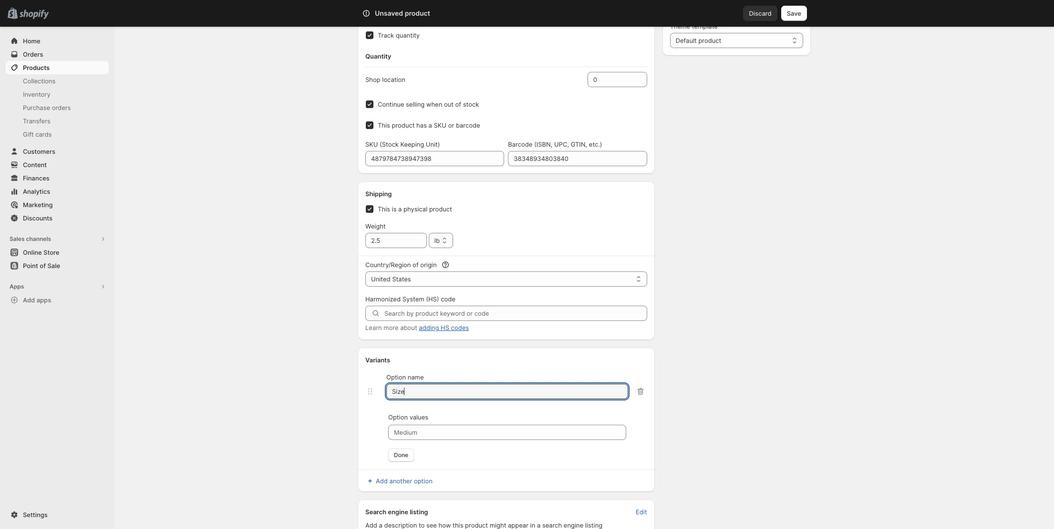 Task type: describe. For each thing, give the bounding box(es) containing it.
content
[[23, 161, 47, 169]]

home link
[[6, 34, 109, 48]]

continue selling when out of stock
[[378, 101, 479, 108]]

marketing link
[[6, 198, 109, 212]]

Harmonized System (HS) code text field
[[384, 306, 647, 321]]

inventory inside inventory link
[[23, 91, 50, 98]]

continue
[[378, 101, 404, 108]]

online store
[[23, 249, 59, 257]]

states
[[392, 276, 411, 283]]

united
[[371, 276, 390, 283]]

SKU (Stock Keeping Unit) text field
[[365, 151, 504, 166]]

search engine listing
[[365, 509, 428, 517]]

product right physical
[[429, 206, 452, 213]]

home
[[23, 37, 40, 45]]

physical
[[404, 206, 427, 213]]

discounts
[[23, 215, 52, 222]]

option for option values
[[388, 414, 408, 422]]

track
[[378, 31, 394, 39]]

gift cards
[[23, 131, 52, 138]]

barcode
[[456, 122, 480, 129]]

collections link
[[6, 74, 109, 88]]

unsaved
[[375, 9, 403, 17]]

country/region of origin
[[365, 261, 437, 269]]

online
[[23, 249, 42, 257]]

name
[[408, 374, 424, 382]]

products
[[23, 64, 50, 72]]

harmonized system (hs) code
[[365, 296, 455, 303]]

engine
[[388, 509, 408, 517]]

is
[[392, 206, 397, 213]]

1 horizontal spatial a
[[429, 122, 432, 129]]

inventory link
[[6, 88, 109, 101]]

product for this
[[392, 122, 415, 129]]

selling
[[406, 101, 425, 108]]

transfers link
[[6, 114, 109, 128]]

product for default
[[699, 37, 721, 44]]

Weight text field
[[365, 233, 427, 249]]

theme template
[[670, 22, 718, 30]]

lb
[[434, 237, 440, 245]]

(hs)
[[426, 296, 439, 303]]

default product
[[676, 37, 721, 44]]

finances link
[[6, 172, 109, 185]]

unit)
[[426, 141, 440, 148]]

Barcode (ISBN, UPC, GTIN, etc.) text field
[[508, 151, 647, 166]]

track quantity
[[378, 31, 420, 39]]

etc.)
[[589, 141, 602, 148]]

shop location
[[365, 76, 405, 83]]

sale
[[47, 262, 60, 270]]

adding
[[419, 324, 439, 332]]

adding hs codes link
[[419, 324, 469, 332]]

option
[[414, 478, 433, 486]]

shopify image
[[19, 10, 49, 19]]

search for search
[[404, 10, 425, 17]]

quantity
[[396, 31, 420, 39]]

out
[[444, 101, 454, 108]]

weight
[[365, 223, 386, 230]]

purchase orders
[[23, 104, 71, 112]]

customers
[[23, 148, 55, 155]]

code
[[441, 296, 455, 303]]

edit
[[636, 509, 647, 517]]

apps
[[37, 297, 51, 304]]

discounts link
[[6, 212, 109, 225]]

done button
[[388, 449, 414, 463]]

gift
[[23, 131, 34, 138]]

learn
[[365, 324, 382, 332]]

variants
[[365, 357, 390, 364]]

analytics link
[[6, 185, 109, 198]]

gtin,
[[571, 141, 587, 148]]

sales
[[10, 236, 25, 243]]

done
[[394, 452, 408, 459]]

default
[[676, 37, 697, 44]]

apps button
[[6, 280, 109, 294]]

when
[[426, 101, 442, 108]]



Task type: locate. For each thing, give the bounding box(es) containing it.
inventory up purchase
[[23, 91, 50, 98]]

search left engine
[[365, 509, 386, 517]]

None number field
[[587, 72, 633, 87]]

1 vertical spatial inventory
[[23, 91, 50, 98]]

search inside search button
[[404, 10, 425, 17]]

this up (stock
[[378, 122, 390, 129]]

of left sale at the left of page
[[40, 262, 46, 270]]

1 vertical spatial a
[[398, 206, 402, 213]]

sku left or
[[434, 122, 446, 129]]

country/region
[[365, 261, 411, 269]]

1 horizontal spatial of
[[413, 261, 419, 269]]

add inside add apps button
[[23, 297, 35, 304]]

option name
[[386, 374, 424, 382]]

purchase
[[23, 104, 50, 112]]

(stock
[[380, 141, 399, 148]]

0 horizontal spatial search
[[365, 509, 386, 517]]

sku
[[434, 122, 446, 129], [365, 141, 378, 148]]

product for unsaved
[[405, 9, 430, 17]]

sales channels button
[[6, 233, 109, 246]]

option for option name
[[386, 374, 406, 382]]

inventory up track
[[365, 12, 394, 20]]

sales channels
[[10, 236, 51, 243]]

of
[[455, 101, 461, 108], [413, 261, 419, 269], [40, 262, 46, 270]]

0 vertical spatial inventory
[[365, 12, 394, 20]]

content link
[[6, 158, 109, 172]]

Medium text field
[[388, 425, 626, 441]]

0 horizontal spatial a
[[398, 206, 402, 213]]

keeping
[[400, 141, 424, 148]]

of inside button
[[40, 262, 46, 270]]

add for add another option
[[376, 478, 388, 486]]

sku (stock keeping unit)
[[365, 141, 440, 148]]

search up quantity
[[404, 10, 425, 17]]

barcode (isbn, upc, gtin, etc.)
[[508, 141, 602, 148]]

this for this is a physical product
[[378, 206, 390, 213]]

sku left (stock
[[365, 141, 378, 148]]

listing
[[410, 509, 428, 517]]

this is a physical product
[[378, 206, 452, 213]]

apps
[[10, 283, 24, 290]]

analytics
[[23, 188, 50, 196]]

point
[[23, 262, 38, 270]]

0 horizontal spatial sku
[[365, 141, 378, 148]]

0 horizontal spatial inventory
[[23, 91, 50, 98]]

of left origin
[[413, 261, 419, 269]]

1 vertical spatial sku
[[365, 141, 378, 148]]

0 vertical spatial sku
[[434, 122, 446, 129]]

add
[[23, 297, 35, 304], [376, 478, 388, 486]]

finances
[[23, 175, 50, 182]]

1 horizontal spatial search
[[404, 10, 425, 17]]

Color text field
[[386, 384, 628, 400]]

search button
[[389, 6, 665, 21]]

0 vertical spatial search
[[404, 10, 425, 17]]

search for search engine listing
[[365, 509, 386, 517]]

point of sale link
[[6, 259, 109, 273]]

transfers
[[23, 117, 50, 125]]

template
[[692, 22, 718, 30]]

system
[[402, 296, 424, 303]]

this left is
[[378, 206, 390, 213]]

store
[[43, 249, 59, 257]]

this
[[378, 122, 390, 129], [378, 206, 390, 213]]

0 vertical spatial option
[[386, 374, 406, 382]]

product left has
[[392, 122, 415, 129]]

this product has a sku or barcode
[[378, 122, 480, 129]]

add for add apps
[[23, 297, 35, 304]]

option left name
[[386, 374, 406, 382]]

orders link
[[6, 48, 109, 61]]

of for point of sale
[[40, 262, 46, 270]]

1 horizontal spatial add
[[376, 478, 388, 486]]

products link
[[6, 61, 109, 74]]

product down template
[[699, 37, 721, 44]]

1 horizontal spatial sku
[[434, 122, 446, 129]]

shipping
[[365, 190, 392, 198]]

a
[[429, 122, 432, 129], [398, 206, 402, 213]]

0 horizontal spatial of
[[40, 262, 46, 270]]

add another option
[[376, 478, 433, 486]]

discard button
[[743, 6, 777, 21]]

0 vertical spatial add
[[23, 297, 35, 304]]

online store button
[[0, 246, 114, 259]]

quantity
[[365, 52, 391, 60]]

values
[[410, 414, 428, 422]]

of for country/region of origin
[[413, 261, 419, 269]]

option left values
[[388, 414, 408, 422]]

(isbn,
[[534, 141, 553, 148]]

a right has
[[429, 122, 432, 129]]

of right out
[[455, 101, 461, 108]]

online store link
[[6, 246, 109, 259]]

1 horizontal spatial inventory
[[365, 12, 394, 20]]

search
[[404, 10, 425, 17], [365, 509, 386, 517]]

orders
[[52, 104, 71, 112]]

option values
[[388, 414, 428, 422]]

barcode
[[508, 141, 533, 148]]

united states
[[371, 276, 411, 283]]

add apps
[[23, 297, 51, 304]]

this for this product has a sku or barcode
[[378, 122, 390, 129]]

save button
[[781, 6, 807, 21]]

2 this from the top
[[378, 206, 390, 213]]

collections
[[23, 77, 55, 85]]

has
[[416, 122, 427, 129]]

a right is
[[398, 206, 402, 213]]

option
[[386, 374, 406, 382], [388, 414, 408, 422]]

1 vertical spatial add
[[376, 478, 388, 486]]

add inside button
[[376, 478, 388, 486]]

origin
[[420, 261, 437, 269]]

about
[[400, 324, 417, 332]]

location
[[382, 76, 405, 83]]

stock
[[463, 101, 479, 108]]

add left another
[[376, 478, 388, 486]]

edit button
[[630, 506, 653, 519]]

or
[[448, 122, 454, 129]]

1 vertical spatial this
[[378, 206, 390, 213]]

1 vertical spatial search
[[365, 509, 386, 517]]

settings
[[23, 512, 48, 519]]

1 this from the top
[[378, 122, 390, 129]]

more
[[384, 324, 399, 332]]

0 horizontal spatial add
[[23, 297, 35, 304]]

theme
[[670, 22, 690, 30]]

another
[[389, 478, 412, 486]]

hs
[[441, 324, 449, 332]]

point of sale button
[[0, 259, 114, 273]]

purchase orders link
[[6, 101, 109, 114]]

0 vertical spatial a
[[429, 122, 432, 129]]

add apps button
[[6, 294, 109, 307]]

2 horizontal spatial of
[[455, 101, 461, 108]]

channels
[[26, 236, 51, 243]]

1 vertical spatial option
[[388, 414, 408, 422]]

upc,
[[554, 141, 569, 148]]

0 vertical spatial this
[[378, 122, 390, 129]]

harmonized
[[365, 296, 401, 303]]

shop
[[365, 76, 380, 83]]

learn more about adding hs codes
[[365, 324, 469, 332]]

settings link
[[6, 509, 109, 522]]

add left apps
[[23, 297, 35, 304]]

product up quantity
[[405, 9, 430, 17]]



Task type: vqa. For each thing, say whether or not it's contained in the screenshot.
Search collections text box
no



